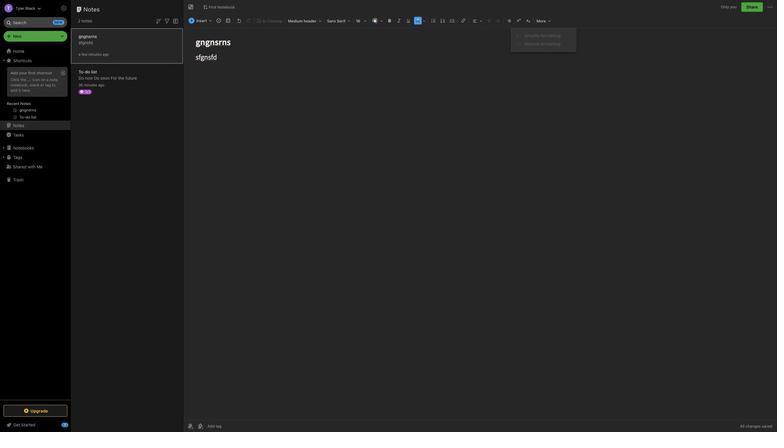 Task type: locate. For each thing, give the bounding box(es) containing it.
share
[[747, 4, 759, 9]]

shared with me
[[13, 164, 43, 169]]

first
[[28, 71, 36, 75]]

2 formatting from the top
[[541, 41, 561, 46]]

get
[[13, 423, 20, 428]]

expand notebooks image
[[1, 146, 6, 150]]

expand note image
[[188, 4, 195, 11]]

1 vertical spatial minutes
[[84, 83, 97, 87]]

0 horizontal spatial the
[[20, 77, 26, 82]]

formatting up remove formatting link
[[541, 33, 561, 38]]

notes
[[84, 6, 100, 13], [20, 101, 31, 106], [13, 123, 24, 128]]

Note Editor text field
[[183, 28, 778, 421]]

the right for
[[118, 75, 124, 81]]

bulleted list image
[[430, 17, 438, 25]]

notebooks link
[[0, 143, 71, 153]]

simplify formatting link
[[512, 32, 577, 40]]

0 vertical spatial ago
[[103, 52, 109, 57]]

Add tag field
[[207, 424, 251, 430]]

checklist image
[[449, 17, 457, 25]]

dropdown list menu
[[512, 32, 577, 48]]

a right on
[[46, 77, 49, 82]]

notes right recent
[[20, 101, 31, 106]]

expand tags image
[[1, 155, 6, 160]]

Heading level field
[[286, 17, 324, 25]]

...
[[27, 77, 31, 82]]

2 notes
[[78, 18, 92, 23]]

tasks button
[[0, 130, 71, 140]]

a left few
[[79, 52, 81, 57]]

sans serif
[[327, 19, 346, 23]]

0 vertical spatial notes
[[84, 6, 100, 13]]

do down to-
[[79, 75, 84, 81]]

first notebook button
[[201, 3, 237, 11]]

a inside icon on a note, notebook, stack or tag to add it here.
[[46, 77, 49, 82]]

your
[[19, 71, 27, 75]]

home link
[[0, 46, 71, 56]]

notebook
[[218, 5, 235, 9]]

minutes right few
[[89, 52, 102, 57]]

Insert field
[[187, 17, 214, 25]]

1 horizontal spatial the
[[118, 75, 124, 81]]

notebooks
[[13, 145, 34, 151]]

formatting
[[541, 33, 561, 38], [541, 41, 561, 46]]

new button
[[4, 31, 67, 42]]

for
[[111, 75, 117, 81]]

home
[[13, 49, 24, 54]]

1 vertical spatial notes
[[20, 101, 31, 106]]

upgrade button
[[4, 406, 67, 417]]

gngnsrns sfgnsfd
[[79, 34, 97, 45]]

shared with me link
[[0, 162, 71, 172]]

only you
[[722, 5, 737, 9]]

only
[[722, 5, 730, 9]]

1 vertical spatial formatting
[[541, 41, 561, 46]]

numbered list image
[[439, 17, 448, 25]]

me
[[37, 164, 43, 169]]

Help and Learning task checklist field
[[0, 421, 71, 430]]

task image
[[215, 17, 223, 25]]

0 horizontal spatial do
[[79, 75, 84, 81]]

add
[[11, 88, 17, 93]]

View options field
[[171, 17, 179, 25]]

italic image
[[395, 17, 404, 25]]

notes up notes
[[84, 6, 100, 13]]

More actions field
[[767, 2, 774, 12]]

saved
[[763, 425, 773, 429]]

ago
[[103, 52, 109, 57], [98, 83, 105, 87]]

group
[[0, 65, 71, 123]]

superscript image
[[515, 17, 523, 25]]

formatting down "simplify formatting" link
[[541, 41, 561, 46]]

subscript image
[[525, 17, 533, 25]]

insert link image
[[460, 17, 468, 25]]

stack
[[30, 83, 39, 87]]

do
[[79, 75, 84, 81], [94, 75, 99, 81]]

1 horizontal spatial do
[[94, 75, 99, 81]]

notes
[[82, 18, 92, 23]]

1 formatting from the top
[[541, 33, 561, 38]]

0 vertical spatial formatting
[[541, 33, 561, 38]]

tag
[[45, 83, 51, 87]]

few
[[82, 52, 88, 57]]

ago up to-do list do now do soon for the future
[[103, 52, 109, 57]]

notes up tasks
[[13, 123, 24, 128]]

formatting for simplify formatting
[[541, 33, 561, 38]]

More field
[[535, 17, 553, 25]]

the left ...
[[20, 77, 26, 82]]

a
[[79, 52, 81, 57], [46, 77, 49, 82]]

underline image
[[405, 17, 413, 25]]

all
[[741, 425, 745, 429]]

tree
[[0, 46, 71, 400]]

note window element
[[183, 0, 778, 433]]

undo image
[[235, 17, 243, 25]]

shared
[[13, 164, 27, 169]]

note,
[[50, 77, 59, 82]]

do down list
[[94, 75, 99, 81]]

ago down soon
[[98, 83, 105, 87]]

icon
[[32, 77, 40, 82]]

0 vertical spatial a
[[79, 52, 81, 57]]

1 vertical spatial a
[[46, 77, 49, 82]]

recent
[[7, 101, 19, 106]]

minutes
[[89, 52, 102, 57], [84, 83, 97, 87]]

Sort options field
[[155, 17, 162, 25]]

Account field
[[0, 2, 41, 14]]

add your first shortcut
[[11, 71, 52, 75]]

0 horizontal spatial a
[[46, 77, 49, 82]]

1 vertical spatial ago
[[98, 83, 105, 87]]

1 do from the left
[[79, 75, 84, 81]]

future
[[126, 75, 137, 81]]

Font color field
[[370, 17, 385, 25]]

minutes down the now
[[84, 83, 97, 87]]



Task type: vqa. For each thing, say whether or not it's contained in the screenshot.
Note Editor text box
yes



Task type: describe. For each thing, give the bounding box(es) containing it.
add a reminder image
[[187, 423, 194, 430]]

icon on a note, notebook, stack or tag to add it here.
[[11, 77, 59, 93]]

first notebook
[[209, 5, 235, 9]]

share button
[[742, 2, 764, 12]]

header
[[304, 19, 317, 23]]

16
[[356, 19, 361, 23]]

more
[[537, 19, 546, 23]]

on
[[41, 77, 45, 82]]

do
[[85, 69, 90, 74]]

the inside group
[[20, 77, 26, 82]]

remove formatting link
[[512, 40, 577, 48]]

notebook,
[[11, 83, 29, 87]]

tags
[[13, 155, 22, 160]]

calendar event image
[[224, 17, 232, 25]]

sans
[[327, 19, 336, 23]]

new
[[13, 34, 22, 39]]

tyler black
[[16, 6, 35, 10]]

gngnsrns
[[79, 34, 97, 39]]

recent notes
[[7, 101, 31, 106]]

notes inside group
[[20, 101, 31, 106]]

2 do from the left
[[94, 75, 99, 81]]

soon
[[101, 75, 110, 81]]

tree containing home
[[0, 46, 71, 400]]

shortcuts
[[13, 58, 32, 63]]

Font family field
[[325, 17, 353, 25]]

36
[[79, 83, 83, 87]]

a few minutes ago
[[79, 52, 109, 57]]

shortcut
[[37, 71, 52, 75]]

trash link
[[0, 175, 71, 185]]

36 minutes ago
[[79, 83, 105, 87]]

all changes saved
[[741, 425, 773, 429]]

2
[[78, 18, 80, 23]]

Search text field
[[8, 17, 63, 28]]

strikethrough image
[[506, 17, 514, 25]]

list
[[91, 69, 97, 74]]

insert
[[196, 18, 207, 23]]

you
[[731, 5, 737, 9]]

1 horizontal spatial a
[[79, 52, 81, 57]]

add tag image
[[197, 423, 204, 430]]

medium header
[[288, 19, 317, 23]]

Add filters field
[[164, 17, 171, 25]]

remove
[[525, 41, 540, 46]]

the inside to-do list do now do soon for the future
[[118, 75, 124, 81]]

tags button
[[0, 153, 71, 162]]

Highlight field
[[414, 17, 428, 25]]

sfgnsfd
[[79, 40, 93, 45]]

remove formatting
[[525, 41, 561, 46]]

changes
[[746, 425, 762, 429]]

click to collapse image
[[69, 422, 73, 429]]

0/3
[[85, 90, 91, 94]]

more actions image
[[767, 4, 774, 11]]

now
[[85, 75, 93, 81]]

bold image
[[386, 17, 394, 25]]

notes link
[[0, 121, 71, 130]]

7
[[64, 424, 66, 427]]

tyler
[[16, 6, 24, 10]]

medium
[[288, 19, 303, 23]]

2 vertical spatial notes
[[13, 123, 24, 128]]

with
[[28, 164, 36, 169]]

new
[[55, 20, 63, 24]]

shortcuts button
[[0, 56, 71, 65]]

0 vertical spatial minutes
[[89, 52, 102, 57]]

tasks
[[13, 132, 24, 138]]

get started
[[13, 423, 35, 428]]

simplify formatting
[[525, 33, 561, 38]]

here.
[[22, 88, 31, 93]]

add filters image
[[164, 18, 171, 25]]

click
[[11, 77, 19, 82]]

upgrade
[[31, 409, 48, 414]]

settings image
[[60, 5, 67, 12]]

simplify
[[525, 33, 540, 38]]

or
[[40, 83, 44, 87]]

black
[[26, 6, 35, 10]]

Font size field
[[354, 17, 369, 25]]

Alignment field
[[470, 17, 485, 25]]

to
[[52, 83, 56, 87]]

trash
[[13, 177, 24, 182]]

started
[[21, 423, 35, 428]]

click the ...
[[11, 77, 31, 82]]

group containing add your first shortcut
[[0, 65, 71, 123]]

first
[[209, 5, 217, 9]]

new search field
[[8, 17, 64, 28]]

add
[[11, 71, 18, 75]]

formatting for remove formatting
[[541, 41, 561, 46]]

it
[[18, 88, 21, 93]]

to-do list do now do soon for the future
[[79, 69, 137, 81]]

serif
[[337, 19, 346, 23]]

to-
[[79, 69, 85, 74]]



